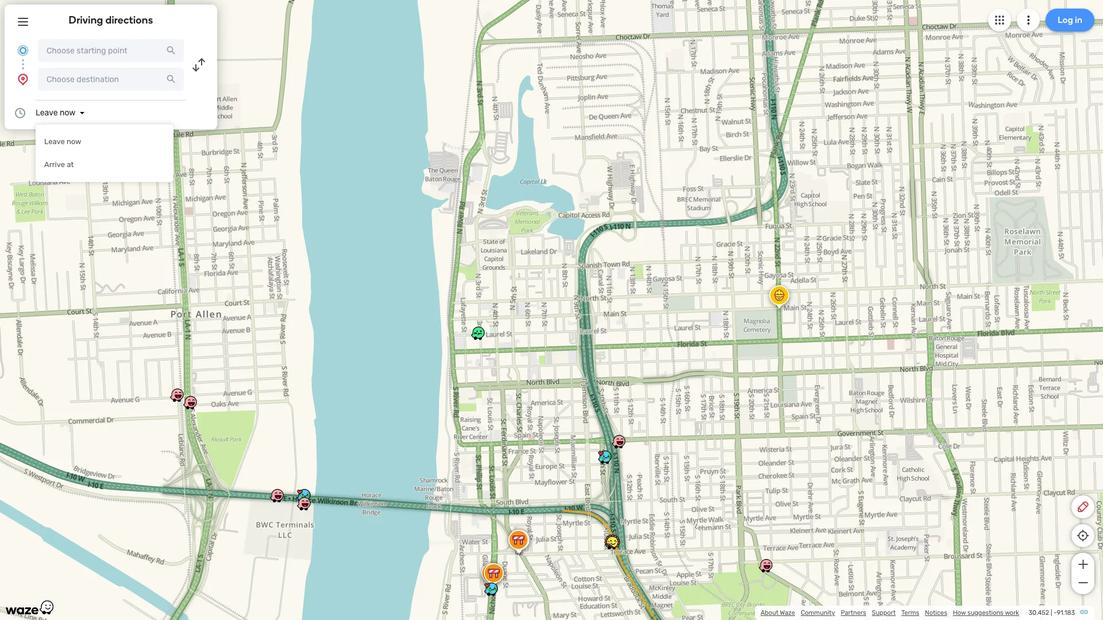 Task type: vqa. For each thing, say whether or not it's contained in the screenshot.
Mcdonald'S, Portland Opening Hours link at left bottom
no



Task type: locate. For each thing, give the bounding box(es) containing it.
leave now option
[[36, 130, 174, 153]]

1 vertical spatial leave
[[44, 137, 65, 146]]

community link
[[801, 610, 835, 617]]

1 vertical spatial now
[[67, 137, 81, 146]]

notices
[[925, 610, 948, 617]]

-
[[1054, 610, 1057, 617]]

partners
[[841, 610, 867, 617]]

about waze community partners support terms notices how suggestions work
[[761, 610, 1020, 617]]

leave now up arrive at
[[44, 137, 81, 146]]

zoom in image
[[1076, 558, 1091, 572]]

leave inside option
[[44, 137, 65, 146]]

at
[[67, 160, 74, 169]]

link image
[[1080, 608, 1089, 617]]

now inside option
[[67, 137, 81, 146]]

leave
[[36, 108, 58, 118], [44, 137, 65, 146]]

1 vertical spatial leave now
[[44, 137, 81, 146]]

leave right clock icon
[[36, 108, 58, 118]]

notices link
[[925, 610, 948, 617]]

location image
[[16, 72, 30, 86]]

30.452 | -91.183
[[1029, 610, 1075, 617]]

terms
[[902, 610, 920, 617]]

driving directions
[[69, 14, 153, 26]]

30.452
[[1029, 610, 1050, 617]]

leave now right clock icon
[[36, 108, 76, 118]]

arrive at
[[44, 160, 74, 169]]

now up the leave now option
[[60, 108, 76, 118]]

now up the at
[[67, 137, 81, 146]]

now
[[60, 108, 76, 118], [67, 137, 81, 146]]

0 vertical spatial leave
[[36, 108, 58, 118]]

how
[[953, 610, 966, 617]]

support
[[872, 610, 896, 617]]

current location image
[[16, 44, 30, 57]]

support link
[[872, 610, 896, 617]]

leave up the arrive
[[44, 137, 65, 146]]

pencil image
[[1077, 501, 1090, 514]]

leave now
[[36, 108, 76, 118], [44, 137, 81, 146]]

how suggestions work link
[[953, 610, 1020, 617]]

91.183
[[1057, 610, 1075, 617]]

leave now inside option
[[44, 137, 81, 146]]



Task type: describe. For each thing, give the bounding box(es) containing it.
|
[[1051, 610, 1053, 617]]

Choose destination text field
[[38, 68, 184, 91]]

arrive at option
[[36, 153, 174, 176]]

Choose starting point text field
[[38, 39, 184, 62]]

community
[[801, 610, 835, 617]]

0 vertical spatial now
[[60, 108, 76, 118]]

suggestions
[[968, 610, 1004, 617]]

waze
[[780, 610, 795, 617]]

zoom out image
[[1076, 576, 1091, 590]]

arrive
[[44, 160, 65, 169]]

driving
[[69, 14, 103, 26]]

about
[[761, 610, 779, 617]]

about waze link
[[761, 610, 795, 617]]

clock image
[[13, 106, 27, 120]]

0 vertical spatial leave now
[[36, 108, 76, 118]]

work
[[1005, 610, 1020, 617]]

terms link
[[902, 610, 920, 617]]

partners link
[[841, 610, 867, 617]]

directions
[[105, 14, 153, 26]]



